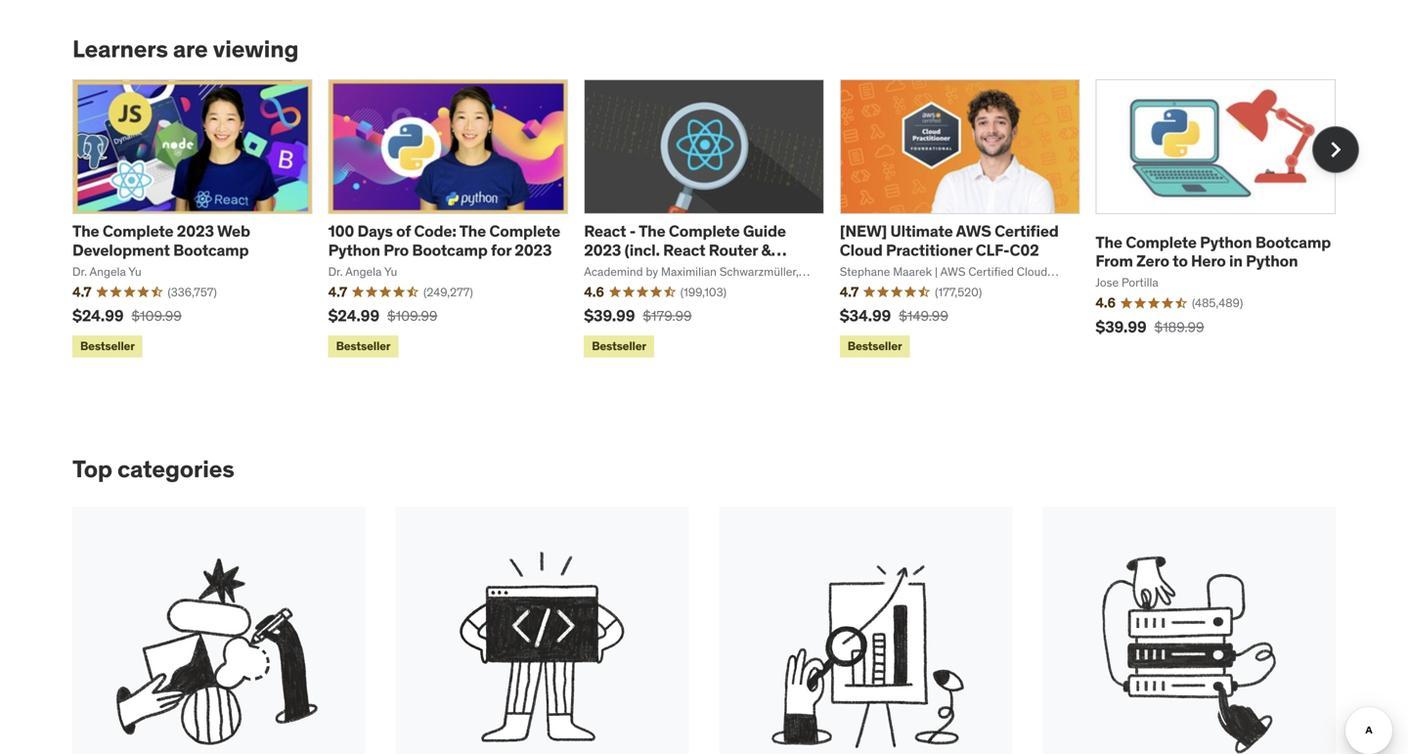 Task type: vqa. For each thing, say whether or not it's contained in the screenshot.
BUYABLES image
no



Task type: describe. For each thing, give the bounding box(es) containing it.
100 days of code: the complete python pro bootcamp for 2023 link
[[328, 221, 561, 260]]

to
[[1173, 251, 1188, 271]]

[new] ultimate aws certified cloud practitioner clf-c02
[[840, 221, 1059, 260]]

ultimate
[[891, 221, 953, 241]]

in
[[1230, 251, 1243, 271]]

the inside react - the complete guide 2023 (incl. react router & redux)
[[639, 221, 666, 241]]

python right the in
[[1246, 251, 1298, 271]]

are
[[173, 34, 208, 64]]

hero
[[1191, 251, 1226, 271]]

aws
[[956, 221, 992, 241]]

top
[[72, 454, 112, 484]]

[new]
[[840, 221, 887, 241]]

next image
[[1321, 134, 1352, 165]]

python right to
[[1200, 232, 1253, 252]]

0 horizontal spatial react
[[584, 221, 626, 241]]

guide
[[743, 221, 786, 241]]

categories
[[117, 454, 234, 484]]

the complete 2023 web development bootcamp link
[[72, 221, 250, 260]]

2023 inside 100 days of code: the complete python pro bootcamp for 2023
[[515, 240, 552, 260]]

bootcamp inside the complete 2023 web development bootcamp
[[173, 240, 249, 260]]

complete inside react - the complete guide 2023 (incl. react router & redux)
[[669, 221, 740, 241]]

learners are viewing
[[72, 34, 299, 64]]

pro
[[384, 240, 409, 260]]

clf-
[[976, 240, 1010, 260]]

for
[[491, 240, 512, 260]]

the complete python bootcamp from zero to hero in python link
[[1096, 232, 1331, 271]]

-
[[630, 221, 636, 241]]

the complete python bootcamp from zero to hero in python
[[1096, 232, 1331, 271]]

2023 inside the complete 2023 web development bootcamp
[[177, 221, 214, 241]]

[new] ultimate aws certified cloud practitioner clf-c02 link
[[840, 221, 1059, 260]]

bootcamp inside 100 days of code: the complete python pro bootcamp for 2023
[[412, 240, 488, 260]]

zero
[[1137, 251, 1170, 271]]



Task type: locate. For each thing, give the bounding box(es) containing it.
the inside the complete 2023 web development bootcamp
[[72, 221, 99, 241]]

learners
[[72, 34, 168, 64]]

2023 right the for
[[515, 240, 552, 260]]

2023
[[177, 221, 214, 241], [515, 240, 552, 260], [584, 240, 621, 260]]

redux)
[[584, 259, 635, 279]]

complete inside the complete 2023 web development bootcamp
[[103, 221, 174, 241]]

1 horizontal spatial react
[[663, 240, 706, 260]]

react
[[584, 221, 626, 241], [663, 240, 706, 260]]

cloud
[[840, 240, 883, 260]]

python
[[1200, 232, 1253, 252], [328, 240, 380, 260], [1246, 251, 1298, 271]]

days
[[357, 221, 393, 241]]

complete inside 100 days of code: the complete python pro bootcamp for 2023
[[490, 221, 561, 241]]

web
[[217, 221, 250, 241]]

2023 left "-"
[[584, 240, 621, 260]]

(incl.
[[625, 240, 660, 260]]

the inside 100 days of code: the complete python pro bootcamp for 2023
[[459, 221, 486, 241]]

bootcamp right development
[[173, 240, 249, 260]]

bootcamp inside the complete python bootcamp from zero to hero in python
[[1256, 232, 1331, 252]]

react - the complete guide 2023 (incl. react router & redux)
[[584, 221, 786, 279]]

1 horizontal spatial bootcamp
[[412, 240, 488, 260]]

2023 inside react - the complete guide 2023 (incl. react router & redux)
[[584, 240, 621, 260]]

1 horizontal spatial 2023
[[515, 240, 552, 260]]

development
[[72, 240, 170, 260]]

code:
[[414, 221, 457, 241]]

0 horizontal spatial 2023
[[177, 221, 214, 241]]

python left pro
[[328, 240, 380, 260]]

bootcamp right the of
[[412, 240, 488, 260]]

2 horizontal spatial bootcamp
[[1256, 232, 1331, 252]]

complete
[[103, 221, 174, 241], [490, 221, 561, 241], [669, 221, 740, 241], [1126, 232, 1197, 252]]

bootcamp
[[1256, 232, 1331, 252], [173, 240, 249, 260], [412, 240, 488, 260]]

react right (incl.
[[663, 240, 706, 260]]

of
[[396, 221, 411, 241]]

top categories
[[72, 454, 234, 484]]

&
[[761, 240, 771, 260]]

viewing
[[213, 34, 299, 64]]

the complete 2023 web development bootcamp
[[72, 221, 250, 260]]

bootcamp right the in
[[1256, 232, 1331, 252]]

100
[[328, 221, 354, 241]]

2023 left web
[[177, 221, 214, 241]]

react - the complete guide 2023 (incl. react router & redux) link
[[584, 221, 787, 279]]

react left "-"
[[584, 221, 626, 241]]

from
[[1096, 251, 1134, 271]]

complete inside the complete python bootcamp from zero to hero in python
[[1126, 232, 1197, 252]]

router
[[709, 240, 758, 260]]

the inside the complete python bootcamp from zero to hero in python
[[1096, 232, 1123, 252]]

python inside 100 days of code: the complete python pro bootcamp for 2023
[[328, 240, 380, 260]]

certified
[[995, 221, 1059, 241]]

100 days of code: the complete python pro bootcamp for 2023
[[328, 221, 561, 260]]

0 horizontal spatial bootcamp
[[173, 240, 249, 260]]

carousel element
[[72, 79, 1360, 361]]

2 horizontal spatial 2023
[[584, 240, 621, 260]]

the
[[72, 221, 99, 241], [459, 221, 486, 241], [639, 221, 666, 241], [1096, 232, 1123, 252]]

practitioner
[[886, 240, 973, 260]]

c02
[[1010, 240, 1039, 260]]



